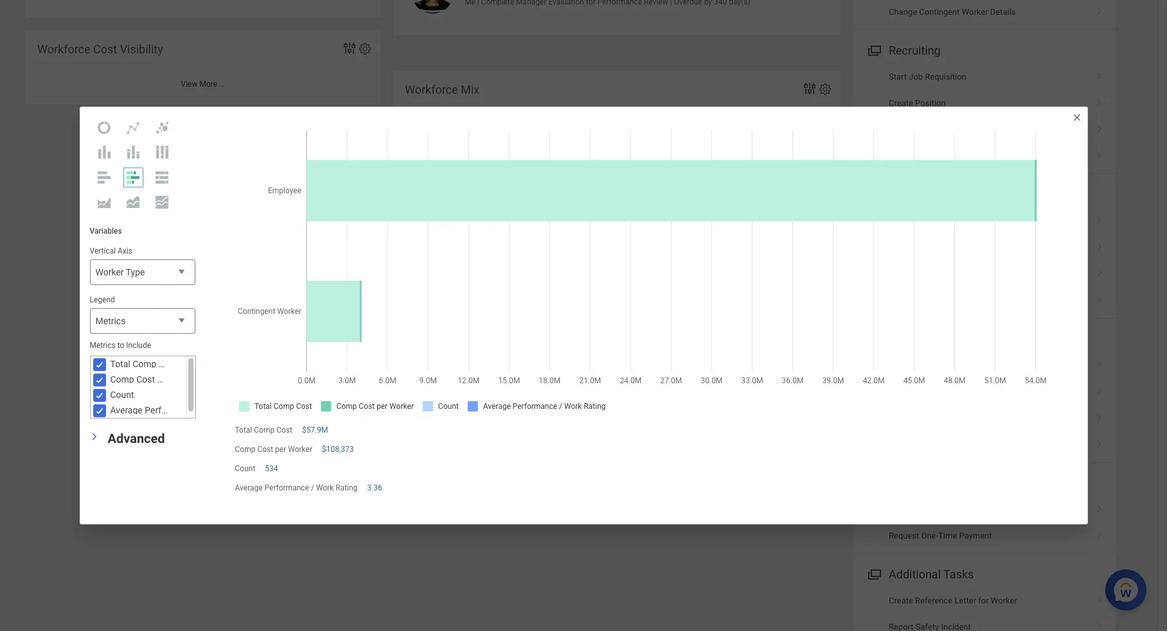 Task type: describe. For each thing, give the bounding box(es) containing it.
workforce cost visibility
[[37, 42, 163, 56]]

for for letter
[[979, 597, 989, 606]]

learner
[[912, 216, 940, 226]]

to inside group
[[117, 341, 124, 350]]

enroll learner
[[889, 216, 940, 226]]

chevron right image for employees
[[1092, 265, 1108, 278]]

stacked column image
[[125, 145, 141, 160]]

more inside workforce mix element
[[614, 412, 631, 421]]

job for start
[[909, 72, 923, 82]]

talent
[[939, 188, 970, 202]]

learning,
[[889, 188, 936, 202]]

... inside workforce cost visibility element
[[219, 80, 225, 89]]

chevron right image for create position
[[1092, 94, 1108, 107]]

or
[[957, 152, 965, 161]]

chevron right image for start job requisition
[[1092, 67, 1108, 80]]

check small image for comp cost per worker
[[92, 373, 107, 388]]

chevron right image for payment
[[1092, 527, 1108, 540]]

add for add job
[[889, 125, 904, 135]]

add goal to employees link
[[854, 261, 1116, 288]]

2 horizontal spatial performance
[[983, 188, 1050, 202]]

clustered column image
[[96, 145, 112, 160]]

9 chevron right image from the top
[[1092, 410, 1108, 422]]

chevron right image for details
[[1092, 3, 1108, 16]]

payment
[[960, 532, 992, 542]]

enter time for worker link
[[854, 379, 1116, 406]]

0 horizontal spatial change
[[889, 7, 917, 17]]

add job link
[[854, 117, 1116, 143]]

report no show
[[889, 361, 949, 371]]

enter
[[889, 387, 908, 397]]

3.36
[[367, 484, 382, 493]]

comp cost per worker inside metrics to include group
[[110, 375, 201, 385]]

worker inside worker type "popup button"
[[95, 267, 124, 278]]

one-
[[922, 532, 939, 542]]

start performance review for employee
[[889, 296, 1037, 306]]

534 button
[[265, 464, 280, 475]]

1 vertical spatial comp cost per worker
[[235, 445, 312, 454]]

transfer, promote or change job
[[889, 152, 1011, 161]]

details
[[991, 7, 1016, 17]]

start job requisition link
[[854, 64, 1116, 90]]

metrics for metrics to include
[[90, 341, 116, 350]]

vertical axis group
[[90, 246, 195, 286]]

mix
[[461, 83, 480, 96]]

menu group image for additional tasks
[[865, 566, 883, 583]]

1 vertical spatial time
[[910, 387, 929, 397]]

chevron right image for create reference letter for worker
[[1092, 592, 1108, 605]]

... inside workforce mix element
[[633, 412, 639, 421]]

create position link
[[854, 90, 1116, 117]]

workforce mix
[[405, 83, 480, 96]]

11 chevron right image from the top
[[1092, 619, 1108, 632]]

variables group
[[80, 216, 205, 429]]

/
[[311, 484, 314, 493]]

bubble image
[[154, 120, 170, 135]]

cost left $57.9m
[[277, 426, 292, 435]]

change contingent worker details link
[[854, 0, 1116, 26]]

include
[[126, 341, 151, 350]]

average performance / work rating
[[235, 484, 358, 493]]

report
[[889, 361, 914, 371]]

metrics for metrics
[[95, 316, 126, 327]]

feedback
[[904, 243, 940, 253]]

more inside workforce cost visibility element
[[200, 80, 217, 89]]

chevron right image for report no show
[[1092, 356, 1108, 369]]

check small image
[[92, 388, 107, 404]]

create reference letter for worker link
[[854, 588, 1116, 615]]

request one-time payment list
[[854, 497, 1116, 550]]

worker inside create reference letter for worker link
[[991, 597, 1018, 606]]

reference
[[916, 597, 953, 606]]

list for recruiting
[[854, 64, 1116, 170]]

chevron right image for transfer, promote or change job
[[1092, 147, 1108, 160]]

start job requisition
[[889, 72, 967, 82]]

chevron right image for enroll learner
[[1092, 212, 1108, 225]]

chevron right image for enter time for worker
[[1092, 383, 1108, 396]]

my team element
[[26, 0, 381, 17]]

worker inside get feedback on worker link
[[954, 243, 980, 253]]

workforce for workforce cost visibility
[[37, 42, 90, 56]]

1 horizontal spatial total comp cost
[[235, 426, 292, 435]]

menu group image
[[865, 330, 883, 347]]

view more ... inside workforce mix element
[[595, 412, 639, 421]]

transfer,
[[889, 152, 921, 161]]

cost down "metrics" popup button
[[159, 359, 177, 370]]

comp down the include
[[133, 359, 157, 370]]

5 chevron right image from the top
[[1092, 501, 1108, 514]]

chevron right image for add job
[[1092, 121, 1108, 133]]

$57.9m
[[302, 426, 328, 435]]

change contingent worker details
[[889, 7, 1016, 17]]

3 check small image from the top
[[92, 404, 107, 419]]

get feedback on worker
[[889, 243, 980, 253]]

list containing enroll learner
[[854, 208, 1116, 315]]

legend group
[[90, 295, 195, 335]]

no
[[916, 361, 927, 371]]

job for add
[[906, 125, 920, 135]]

variables
[[90, 227, 122, 236]]

$57.9m button
[[302, 425, 330, 436]]

1 horizontal spatial &
[[973, 188, 980, 202]]

worker inside metrics to include group
[[172, 375, 201, 385]]

advanced button
[[108, 431, 165, 447]]

add for add goal to employees
[[889, 270, 904, 279]]

1 horizontal spatial change
[[967, 152, 995, 161]]

count inside metrics to include group
[[110, 390, 134, 400]]

2 vertical spatial count
[[235, 465, 255, 474]]

count inside 13 count
[[610, 254, 632, 263]]

vertical
[[90, 247, 116, 256]]

report no show link
[[854, 353, 1116, 379]]

line image
[[125, 120, 141, 135]]

metrics button
[[90, 309, 195, 335]]

comp up average
[[235, 445, 255, 454]]

visibility
[[120, 42, 163, 56]]

worker type button
[[90, 260, 195, 286]]

overlaid area image
[[96, 195, 112, 210]]



Task type: locate. For each thing, give the bounding box(es) containing it.
0 vertical spatial time
[[889, 333, 915, 346]]

0 vertical spatial start
[[889, 72, 907, 82]]

1 check small image from the top
[[92, 357, 107, 373]]

performance
[[983, 188, 1050, 202], [909, 296, 958, 306], [265, 484, 309, 493]]

clustered bar image
[[96, 170, 112, 185]]

performance down 534 button in the bottom of the page
[[265, 484, 309, 493]]

create
[[889, 99, 913, 108], [889, 597, 913, 606]]

1 create from the top
[[889, 99, 913, 108]]

chevron right image inside enter time for worker link
[[1092, 383, 1108, 396]]

view more ... inside workforce cost visibility element
[[181, 80, 225, 89]]

4 chevron right image from the top
[[1092, 147, 1108, 160]]

recruiting
[[889, 44, 941, 57]]

1 vertical spatial &
[[918, 333, 925, 346]]

time & absence
[[889, 333, 973, 346]]

time
[[889, 333, 915, 346], [910, 387, 929, 397], [939, 532, 957, 542]]

metrics to include
[[90, 341, 151, 350]]

performance down 'add goal to employees'
[[909, 296, 958, 306]]

0 horizontal spatial view more ... link
[[26, 73, 381, 95]]

chevron right image for start performance review for employee
[[1092, 292, 1108, 305]]

2 create from the top
[[889, 597, 913, 606]]

advanced
[[108, 431, 165, 447]]

0 horizontal spatial view more ...
[[181, 80, 225, 89]]

type
[[126, 267, 145, 278]]

0 vertical spatial per
[[157, 375, 170, 385]]

job down add job link
[[997, 152, 1011, 161]]

performance up enroll learner link
[[983, 188, 1050, 202]]

total inside metrics to include group
[[110, 359, 130, 370]]

list for time & absence
[[854, 353, 1116, 459]]

10 chevron right image from the top
[[1092, 592, 1108, 605]]

1 vertical spatial menu group image
[[865, 566, 883, 583]]

100% bar image
[[154, 170, 170, 185]]

change right or
[[967, 152, 995, 161]]

2 vertical spatial for
[[979, 597, 989, 606]]

0 horizontal spatial total comp cost
[[110, 359, 177, 370]]

1 horizontal spatial workforce
[[405, 83, 458, 96]]

check small image for total comp cost
[[92, 357, 107, 373]]

donut image
[[96, 120, 112, 135]]

chevron right image for worker
[[1092, 238, 1108, 251]]

1 horizontal spatial view more ... link
[[393, 406, 841, 427]]

employees
[[935, 270, 975, 279]]

& up no
[[918, 333, 925, 346]]

3 chevron right image from the top
[[1092, 121, 1108, 133]]

comp up 534
[[254, 426, 275, 435]]

start for start job requisition
[[889, 72, 907, 82]]

count right check small icon
[[110, 390, 134, 400]]

0 vertical spatial change
[[889, 7, 917, 17]]

0 horizontal spatial total
[[110, 359, 130, 370]]

2 list from the top
[[854, 208, 1116, 315]]

0 vertical spatial more
[[200, 80, 217, 89]]

0 vertical spatial job
[[909, 72, 923, 82]]

view
[[181, 80, 198, 89], [595, 412, 612, 421]]

1 menu group image from the top
[[865, 41, 883, 58]]

time right enter
[[910, 387, 929, 397]]

6 chevron right image from the top
[[1092, 292, 1108, 305]]

employee
[[1001, 296, 1037, 306]]

3 chevron right image from the top
[[1092, 265, 1108, 278]]

1 vertical spatial list
[[854, 208, 1116, 315]]

menu group image for recruiting
[[865, 41, 883, 58]]

13
[[602, 210, 640, 250]]

to
[[925, 270, 933, 279], [117, 341, 124, 350]]

stacked bar image
[[125, 170, 141, 185]]

comp cost per worker up 534 button in the bottom of the page
[[235, 445, 312, 454]]

enter time for worker
[[889, 387, 970, 397]]

create reference letter for worker
[[889, 597, 1018, 606]]

list
[[854, 64, 1116, 170], [854, 208, 1116, 315], [854, 353, 1116, 459]]

absence
[[928, 333, 973, 346]]

time inside list
[[939, 532, 957, 542]]

workforce cost visibility element
[[26, 30, 381, 105]]

1 vertical spatial performance
[[909, 296, 958, 306]]

1 horizontal spatial view more ...
[[595, 412, 639, 421]]

1 horizontal spatial total
[[235, 426, 252, 435]]

7 chevron right image from the top
[[1092, 356, 1108, 369]]

2 start from the top
[[889, 296, 907, 306]]

8 chevron right image from the top
[[1092, 383, 1108, 396]]

performance inside advanced "dialog"
[[265, 484, 309, 493]]

0 vertical spatial for
[[988, 296, 998, 306]]

close chart settings image
[[1072, 112, 1082, 123]]

1 vertical spatial for
[[931, 387, 942, 397]]

worker inside enter time for worker link
[[944, 387, 970, 397]]

workforce mix element
[[393, 71, 841, 427]]

1 vertical spatial add
[[889, 270, 904, 279]]

cost up 534
[[257, 445, 273, 454]]

534
[[265, 465, 278, 474]]

2 check small image from the top
[[92, 373, 107, 388]]

0 vertical spatial view more ... link
[[26, 73, 381, 95]]

1 horizontal spatial view
[[595, 412, 612, 421]]

requisition
[[925, 72, 967, 82]]

0 horizontal spatial per
[[157, 375, 170, 385]]

to left the include
[[117, 341, 124, 350]]

1 horizontal spatial count
[[235, 465, 255, 474]]

average
[[235, 484, 263, 493]]

0 vertical spatial &
[[973, 188, 980, 202]]

goal
[[906, 270, 923, 279]]

create down "additional"
[[889, 597, 913, 606]]

1 horizontal spatial to
[[925, 270, 933, 279]]

add goal to employees
[[889, 270, 975, 279]]

performance for rating
[[265, 484, 309, 493]]

cost down the include
[[136, 375, 155, 385]]

workforce for workforce mix
[[405, 83, 458, 96]]

total
[[110, 359, 130, 370], [235, 426, 252, 435]]

start for start performance review for employee
[[889, 296, 907, 306]]

per up 534 button in the bottom of the page
[[275, 445, 286, 454]]

chevron right image inside create reference letter for worker link
[[1092, 592, 1108, 605]]

for right review
[[988, 296, 998, 306]]

view inside workforce mix element
[[595, 412, 612, 421]]

0 horizontal spatial view
[[181, 80, 198, 89]]

chevron right image inside "change contingent worker details" link
[[1092, 3, 1108, 16]]

...
[[219, 80, 225, 89], [633, 412, 639, 421]]

add job
[[889, 125, 920, 135]]

menu group image left "additional"
[[865, 566, 883, 583]]

workforce
[[37, 42, 90, 56], [405, 83, 458, 96]]

0 horizontal spatial ...
[[219, 80, 225, 89]]

enroll learner link
[[854, 208, 1116, 235]]

axis
[[118, 247, 132, 256]]

transfer, promote or change job link
[[854, 143, 1116, 170]]

1 vertical spatial create
[[889, 597, 913, 606]]

create for create position
[[889, 99, 913, 108]]

2 vertical spatial time
[[939, 532, 957, 542]]

5 chevron right image from the top
[[1092, 212, 1108, 225]]

1 chevron right image from the top
[[1092, 67, 1108, 80]]

for
[[988, 296, 998, 306], [931, 387, 942, 397], [979, 597, 989, 606]]

work
[[316, 484, 334, 493]]

0 horizontal spatial comp cost per worker
[[110, 375, 201, 385]]

per
[[157, 375, 170, 385], [275, 445, 286, 454]]

request one-time payment link
[[854, 524, 1116, 550]]

1 vertical spatial workforce
[[405, 83, 458, 96]]

0 vertical spatial list
[[854, 64, 1116, 170]]

time up report
[[889, 333, 915, 346]]

change left the contingent
[[889, 7, 917, 17]]

1 add from the top
[[889, 125, 904, 135]]

per inside metrics to include group
[[157, 375, 170, 385]]

additional tasks
[[889, 568, 974, 582]]

list containing start job requisition
[[854, 64, 1116, 170]]

for right letter
[[979, 597, 989, 606]]

0 vertical spatial to
[[925, 270, 933, 279]]

performance for employee
[[909, 296, 958, 306]]

chevron right image
[[1092, 3, 1108, 16], [1092, 238, 1108, 251], [1092, 265, 1108, 278], [1092, 436, 1108, 449], [1092, 501, 1108, 514], [1092, 527, 1108, 540]]

contingent
[[920, 7, 960, 17]]

0 vertical spatial metrics
[[95, 316, 126, 327]]

for inside list
[[979, 597, 989, 606]]

1 vertical spatial count
[[110, 390, 134, 400]]

1 vertical spatial change
[[967, 152, 995, 161]]

comp cost per worker down the include
[[110, 375, 201, 385]]

for for review
[[988, 296, 998, 306]]

count down 13 button
[[610, 254, 632, 263]]

chevron right image inside transfer, promote or change job link
[[1092, 147, 1108, 160]]

1 vertical spatial total comp cost
[[235, 426, 292, 435]]

start down recruiting
[[889, 72, 907, 82]]

create up add job
[[889, 99, 913, 108]]

legend
[[90, 296, 115, 305]]

1 vertical spatial view more ...
[[595, 412, 639, 421]]

0 vertical spatial performance
[[983, 188, 1050, 202]]

count up average
[[235, 465, 255, 474]]

0 vertical spatial total
[[110, 359, 130, 370]]

letter
[[955, 597, 977, 606]]

view more ... link
[[26, 73, 381, 95], [393, 406, 841, 427]]

1 vertical spatial total
[[235, 426, 252, 435]]

total comp cost inside metrics to include group
[[110, 359, 177, 370]]

chevron right image
[[1092, 67, 1108, 80], [1092, 94, 1108, 107], [1092, 121, 1108, 133], [1092, 147, 1108, 160], [1092, 212, 1108, 225], [1092, 292, 1108, 305], [1092, 356, 1108, 369], [1092, 383, 1108, 396], [1092, 410, 1108, 422], [1092, 592, 1108, 605], [1092, 619, 1108, 632]]

total comp cost down the include
[[110, 359, 177, 370]]

total down metrics to include
[[110, 359, 130, 370]]

100% area image
[[154, 195, 170, 210]]

1 chevron right image from the top
[[1092, 3, 1108, 16]]

request one-time payment
[[889, 532, 992, 542]]

2 add from the top
[[889, 270, 904, 279]]

chevron right image inside request one-time payment link
[[1092, 527, 1108, 540]]

6 chevron right image from the top
[[1092, 527, 1108, 540]]

2 chevron right image from the top
[[1092, 238, 1108, 251]]

chevron right image inside add job link
[[1092, 121, 1108, 133]]

0 vertical spatial comp cost per worker
[[110, 375, 201, 385]]

chevron right image inside start job requisition link
[[1092, 67, 1108, 80]]

1 horizontal spatial more
[[614, 412, 631, 421]]

metrics inside group
[[90, 341, 116, 350]]

time left payment on the bottom
[[939, 532, 957, 542]]

add left goal
[[889, 270, 904, 279]]

show
[[929, 361, 949, 371]]

3 list from the top
[[854, 353, 1116, 459]]

metrics left the include
[[90, 341, 116, 350]]

chevron right image inside get feedback on worker link
[[1092, 238, 1108, 251]]

1 horizontal spatial comp cost per worker
[[235, 445, 312, 454]]

learning, talent & performance
[[889, 188, 1050, 202]]

0 vertical spatial total comp cost
[[110, 359, 177, 370]]

comp down metrics to include
[[110, 375, 134, 385]]

enroll
[[889, 216, 910, 226]]

comp
[[133, 359, 157, 370], [110, 375, 134, 385], [254, 426, 275, 435], [235, 445, 255, 454]]

start performance review for employee link
[[854, 288, 1116, 315]]

2 vertical spatial list
[[854, 353, 1116, 459]]

job down create position
[[906, 125, 920, 135]]

1 vertical spatial ...
[[633, 412, 639, 421]]

stacked area image
[[125, 195, 141, 210]]

$108,373 button
[[322, 445, 356, 455]]

create reference letter for worker list
[[854, 588, 1116, 632]]

worker inside "change contingent worker details" link
[[962, 7, 989, 17]]

&
[[973, 188, 980, 202], [918, 333, 925, 346]]

additional
[[889, 568, 941, 582]]

1 vertical spatial per
[[275, 445, 286, 454]]

position
[[916, 99, 946, 108]]

request
[[889, 532, 920, 542]]

1 horizontal spatial ...
[[633, 412, 639, 421]]

chevron right image inside add goal to employees link
[[1092, 265, 1108, 278]]

2 horizontal spatial count
[[610, 254, 632, 263]]

list containing report no show
[[854, 353, 1116, 459]]

worker type
[[95, 267, 145, 278]]

0 vertical spatial ...
[[219, 80, 225, 89]]

0 vertical spatial menu group image
[[865, 41, 883, 58]]

create inside list
[[889, 597, 913, 606]]

get
[[889, 243, 902, 253]]

add up transfer,
[[889, 125, 904, 135]]

1 horizontal spatial per
[[275, 445, 286, 454]]

metrics inside popup button
[[95, 316, 126, 327]]

total comp cost
[[110, 359, 177, 370], [235, 426, 292, 435]]

4 chevron right image from the top
[[1092, 436, 1108, 449]]

rating
[[336, 484, 358, 493]]

total up average
[[235, 426, 252, 435]]

get feedback on worker link
[[854, 235, 1116, 261]]

view inside workforce cost visibility element
[[181, 80, 198, 89]]

tasks
[[944, 568, 974, 582]]

13 button
[[602, 208, 642, 253]]

0 horizontal spatial &
[[918, 333, 925, 346]]

13 count
[[602, 210, 640, 263]]

2 vertical spatial job
[[997, 152, 1011, 161]]

to right goal
[[925, 270, 933, 279]]

1 vertical spatial metrics
[[90, 341, 116, 350]]

view more ...
[[181, 80, 225, 89], [595, 412, 639, 421]]

1 start from the top
[[889, 72, 907, 82]]

chevron right image inside report no show link
[[1092, 356, 1108, 369]]

change
[[889, 7, 917, 17], [967, 152, 995, 161]]

advanced dialog
[[79, 107, 1088, 525]]

1 vertical spatial view
[[595, 412, 612, 421]]

add
[[889, 125, 904, 135], [889, 270, 904, 279]]

chevron right image inside the start performance review for employee link
[[1092, 292, 1108, 305]]

0 horizontal spatial workforce
[[37, 42, 90, 56]]

job
[[909, 72, 923, 82], [906, 125, 920, 135], [997, 152, 1011, 161]]

job down recruiting
[[909, 72, 923, 82]]

chevron right image inside create position link
[[1092, 94, 1108, 107]]

start down goal
[[889, 296, 907, 306]]

create for create reference letter for worker
[[889, 597, 913, 606]]

check small image
[[92, 357, 107, 373], [92, 373, 107, 388], [92, 404, 107, 419]]

0 vertical spatial add
[[889, 125, 904, 135]]

1 vertical spatial more
[[614, 412, 631, 421]]

vertical axis
[[90, 247, 132, 256]]

1 horizontal spatial performance
[[909, 296, 958, 306]]

menu group image
[[865, 41, 883, 58], [865, 566, 883, 583]]

0 vertical spatial count
[[610, 254, 632, 263]]

total comp cost up 534
[[235, 426, 292, 435]]

2 menu group image from the top
[[865, 566, 883, 583]]

3.36 button
[[367, 484, 384, 494]]

1 vertical spatial start
[[889, 296, 907, 306]]

metrics down legend
[[95, 316, 126, 327]]

for down the show
[[931, 387, 942, 397]]

metrics to include group
[[90, 341, 201, 419]]

metrics
[[95, 316, 126, 327], [90, 341, 116, 350]]

chevron down image
[[90, 429, 99, 445]]

on
[[942, 243, 951, 253]]

promote
[[923, 152, 955, 161]]

100% column image
[[154, 145, 170, 160]]

1 vertical spatial job
[[906, 125, 920, 135]]

count
[[610, 254, 632, 263], [110, 390, 134, 400], [235, 465, 255, 474]]

0 horizontal spatial performance
[[265, 484, 309, 493]]

1 list from the top
[[854, 64, 1116, 170]]

0 vertical spatial create
[[889, 99, 913, 108]]

0 vertical spatial view more ...
[[181, 80, 225, 89]]

menu group image left recruiting
[[865, 41, 883, 58]]

2 chevron right image from the top
[[1092, 94, 1108, 107]]

cost left visibility
[[93, 42, 117, 56]]

0 horizontal spatial count
[[110, 390, 134, 400]]

0 horizontal spatial to
[[117, 341, 124, 350]]

start
[[889, 72, 907, 82], [889, 296, 907, 306]]

$108,373
[[322, 445, 354, 454]]

0 horizontal spatial more
[[200, 80, 217, 89]]

create position
[[889, 99, 946, 108]]

1 vertical spatial to
[[117, 341, 124, 350]]

chevron right image inside enroll learner link
[[1092, 212, 1108, 225]]

0 vertical spatial view
[[181, 80, 198, 89]]

review
[[960, 296, 986, 306]]

1 vertical spatial view more ... link
[[393, 406, 841, 427]]

2 vertical spatial performance
[[265, 484, 309, 493]]

per down "metrics" popup button
[[157, 375, 170, 385]]

& right talent
[[973, 188, 980, 202]]

0 vertical spatial workforce
[[37, 42, 90, 56]]



Task type: vqa. For each thing, say whether or not it's contained in the screenshot.
3rd check small IMAGE from the bottom of the metrics to include group
yes



